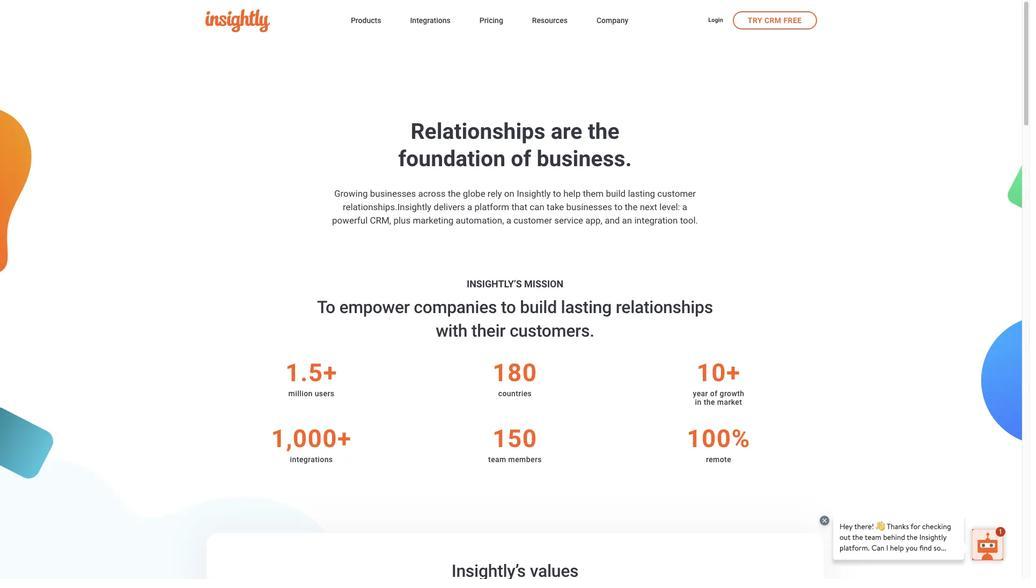 Task type: describe. For each thing, give the bounding box(es) containing it.
integrations link
[[410, 14, 451, 29]]

try crm free link
[[733, 11, 817, 29]]

members
[[509, 456, 542, 464]]

try crm free
[[748, 16, 802, 24]]

market
[[718, 398, 742, 407]]

globe
[[463, 188, 486, 199]]

help
[[564, 188, 581, 199]]

lasting inside to empower companies to build lasting relationships with their customers.
[[561, 297, 612, 318]]

180 countries
[[493, 359, 538, 398]]

plus
[[394, 215, 411, 226]]

lasting inside growing businesses across the globe rely on insightly to help them build lasting customer relationships.insightly delivers a platform that can take businesses to the next level: a powerful crm, plus marketing automation, a customer service app, and an integration tool.
[[628, 188, 655, 199]]

relationships
[[411, 119, 546, 144]]

login link
[[709, 16, 723, 25]]

users
[[315, 390, 335, 398]]

relationships.insightly
[[343, 202, 432, 213]]

1 vertical spatial businesses
[[567, 202, 612, 213]]

companies
[[414, 297, 497, 318]]

products
[[351, 16, 381, 25]]

insightly's
[[467, 279, 522, 290]]

1 horizontal spatial to
[[553, 188, 561, 199]]

integrations
[[290, 456, 333, 464]]

delivers
[[434, 202, 465, 213]]

service
[[555, 215, 583, 226]]

rely
[[488, 188, 502, 199]]

1,000+ integrations
[[271, 425, 352, 464]]

100%
[[687, 425, 751, 454]]

integration
[[635, 215, 678, 226]]

resources link
[[532, 14, 568, 29]]

an
[[622, 215, 632, 226]]

the inside 10+ year of growth in the market
[[704, 398, 715, 407]]

1 vertical spatial customer
[[514, 215, 552, 226]]

tool.
[[680, 215, 698, 226]]

150
[[493, 425, 538, 454]]

0 horizontal spatial a
[[468, 202, 472, 213]]

the inside relationships are the foundation of business.
[[588, 119, 620, 144]]

in
[[695, 398, 702, 407]]

crm
[[765, 16, 782, 24]]

build inside to empower companies to build lasting relationships with their customers.
[[520, 297, 557, 318]]

150 team members
[[488, 425, 542, 464]]

automation,
[[456, 215, 504, 226]]

company
[[597, 16, 629, 25]]

insightly's mission
[[467, 279, 564, 290]]

across
[[418, 188, 446, 199]]

products link
[[351, 14, 381, 29]]

empower
[[339, 297, 410, 318]]

growth
[[720, 390, 745, 398]]

insightly
[[517, 188, 551, 199]]

free
[[784, 16, 802, 24]]



Task type: locate. For each thing, give the bounding box(es) containing it.
0 vertical spatial build
[[606, 188, 626, 199]]

to inside to empower companies to build lasting relationships with their customers.
[[501, 297, 516, 318]]

10+
[[697, 359, 741, 388]]

team
[[488, 456, 506, 464]]

relationships
[[616, 297, 713, 318]]

1 horizontal spatial businesses
[[567, 202, 612, 213]]

try
[[748, 16, 763, 24]]

180
[[493, 359, 538, 388]]

platform
[[475, 202, 509, 213]]

next
[[640, 202, 658, 213]]

to up take
[[553, 188, 561, 199]]

marketing
[[413, 215, 454, 226]]

a
[[468, 202, 472, 213], [683, 202, 688, 213], [507, 215, 511, 226]]

1 horizontal spatial a
[[507, 215, 511, 226]]

year
[[693, 390, 708, 398]]

1,000+
[[271, 425, 352, 454]]

the right in
[[704, 398, 715, 407]]

relationships are the foundation of business.
[[398, 119, 632, 172]]

million
[[289, 390, 313, 398]]

with
[[436, 321, 468, 341]]

businesses
[[370, 188, 416, 199], [567, 202, 612, 213]]

0 horizontal spatial to
[[501, 297, 516, 318]]

resources
[[532, 16, 568, 25]]

1.5+ million users
[[286, 359, 338, 398]]

countries
[[498, 390, 532, 398]]

of
[[511, 146, 531, 172], [711, 390, 718, 398]]

of right year
[[711, 390, 718, 398]]

the up an
[[625, 202, 638, 213]]

100% remote
[[687, 425, 751, 464]]

customer up level:
[[658, 188, 696, 199]]

that
[[512, 202, 528, 213]]

build right the them
[[606, 188, 626, 199]]

to
[[553, 188, 561, 199], [615, 202, 623, 213], [501, 297, 516, 318]]

business.
[[537, 146, 632, 172]]

0 horizontal spatial lasting
[[561, 297, 612, 318]]

1 horizontal spatial customer
[[658, 188, 696, 199]]

the
[[588, 119, 620, 144], [448, 188, 461, 199], [625, 202, 638, 213], [704, 398, 715, 407]]

app,
[[586, 215, 603, 226]]

on
[[504, 188, 515, 199]]

try crm free button
[[733, 11, 817, 29]]

lasting
[[628, 188, 655, 199], [561, 297, 612, 318]]

login
[[709, 17, 723, 24]]

insightly logo image
[[205, 9, 270, 32]]

can
[[530, 202, 545, 213]]

level:
[[660, 202, 680, 213]]

company link
[[597, 14, 629, 29]]

insightly logo link
[[205, 9, 334, 32]]

1 vertical spatial lasting
[[561, 297, 612, 318]]

crm,
[[370, 215, 391, 226]]

of inside relationships are the foundation of business.
[[511, 146, 531, 172]]

businesses up relationships.insightly
[[370, 188, 416, 199]]

are
[[551, 119, 583, 144]]

1 horizontal spatial lasting
[[628, 188, 655, 199]]

customers.
[[510, 321, 595, 341]]

2 horizontal spatial to
[[615, 202, 623, 213]]

of up on
[[511, 146, 531, 172]]

integrations
[[410, 16, 451, 25]]

10+ year of growth in the market
[[693, 359, 745, 407]]

to down insightly's mission
[[501, 297, 516, 318]]

2 vertical spatial to
[[501, 297, 516, 318]]

0 vertical spatial lasting
[[628, 188, 655, 199]]

build inside growing businesses across the globe rely on insightly to help them build lasting customer relationships.insightly delivers a platform that can take businesses to the next level: a powerful crm, plus marketing automation, a customer service app, and an integration tool.
[[606, 188, 626, 199]]

0 vertical spatial businesses
[[370, 188, 416, 199]]

1 horizontal spatial build
[[606, 188, 626, 199]]

build down the 'mission'
[[520, 297, 557, 318]]

to
[[317, 297, 335, 318]]

remote
[[706, 456, 732, 464]]

of inside 10+ year of growth in the market
[[711, 390, 718, 398]]

1 vertical spatial of
[[711, 390, 718, 398]]

0 vertical spatial of
[[511, 146, 531, 172]]

0 horizontal spatial of
[[511, 146, 531, 172]]

foundation
[[398, 146, 506, 172]]

a up tool.
[[683, 202, 688, 213]]

0 horizontal spatial customer
[[514, 215, 552, 226]]

to up the and
[[615, 202, 623, 213]]

lasting up next
[[628, 188, 655, 199]]

powerful
[[332, 215, 368, 226]]

lasting up customers.
[[561, 297, 612, 318]]

0 vertical spatial to
[[553, 188, 561, 199]]

customer down can
[[514, 215, 552, 226]]

growing
[[334, 188, 368, 199]]

1 vertical spatial build
[[520, 297, 557, 318]]

a down globe
[[468, 202, 472, 213]]

mission
[[524, 279, 564, 290]]

1.5+
[[286, 359, 338, 388]]

1 vertical spatial to
[[615, 202, 623, 213]]

build
[[606, 188, 626, 199], [520, 297, 557, 318]]

2 horizontal spatial a
[[683, 202, 688, 213]]

pricing link
[[480, 14, 503, 29]]

them
[[583, 188, 604, 199]]

growing businesses across the globe rely on insightly to help them build lasting customer relationships.insightly delivers a platform that can take businesses to the next level: a powerful crm, plus marketing automation, a customer service app, and an integration tool.
[[332, 188, 698, 226]]

their
[[472, 321, 506, 341]]

to empower companies to build lasting relationships with their customers.
[[317, 297, 713, 341]]

pricing
[[480, 16, 503, 25]]

customer
[[658, 188, 696, 199], [514, 215, 552, 226]]

the up delivers
[[448, 188, 461, 199]]

and
[[605, 215, 620, 226]]

0 horizontal spatial businesses
[[370, 188, 416, 199]]

1 horizontal spatial of
[[711, 390, 718, 398]]

the up "business."
[[588, 119, 620, 144]]

a down platform
[[507, 215, 511, 226]]

0 horizontal spatial build
[[520, 297, 557, 318]]

0 vertical spatial customer
[[658, 188, 696, 199]]

take
[[547, 202, 564, 213]]

businesses down the them
[[567, 202, 612, 213]]



Task type: vqa. For each thing, say whether or not it's contained in the screenshot.
bottommost the a
no



